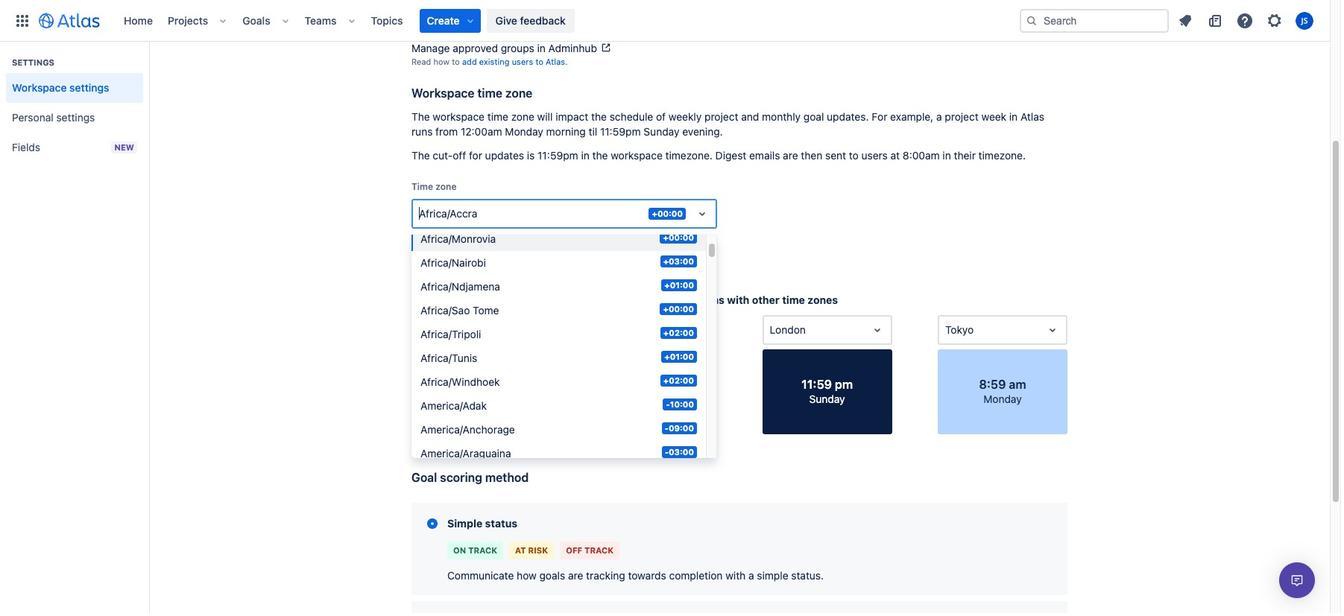 Task type: locate. For each thing, give the bounding box(es) containing it.
of left weekly
[[656, 110, 666, 123]]

project
[[705, 110, 739, 123], [945, 110, 979, 123]]

11:59pm down cancel button
[[492, 294, 536, 307]]

0 vertical spatial +00:00
[[652, 209, 683, 218]]

track for on track
[[468, 546, 497, 556]]

simple status
[[447, 518, 518, 530]]

a inside the workspace time zone will impact the schedule of weekly project and monthly goal updates. for example, a project week in atlas runs from 12:00am monday morning til 11:59pm sunday evening.
[[937, 110, 942, 123]]

workspace for workspace settings
[[12, 81, 67, 94]]

11:59 pm sunday
[[802, 378, 853, 406]]

workspace right this at the top of page
[[582, 236, 624, 245]]

0 horizontal spatial domains
[[501, 9, 542, 22]]

11:59pm down schedule
[[600, 125, 641, 138]]

workspace down schedule
[[611, 149, 663, 162]]

sunday left cut at top left
[[538, 294, 577, 307]]

to right sent
[[849, 149, 859, 162]]

groups
[[501, 42, 535, 54]]

project left the week
[[945, 110, 979, 123]]

cut-
[[433, 149, 453, 162]]

pm
[[482, 378, 500, 392], [657, 378, 675, 392], [835, 378, 853, 392]]

the down 'til' at top left
[[593, 149, 608, 162]]

2 the from the top
[[412, 149, 430, 162]]

1 horizontal spatial of
[[656, 110, 666, 123]]

top element
[[9, 0, 1020, 41]]

save button
[[412, 253, 453, 277]]

off
[[566, 546, 583, 556]]

in inside the workspace time zone will impact the schedule of weekly project and monthly goal updates. for example, a project week in atlas runs from 12:00am monday morning til 11:59pm sunday evening.
[[1010, 110, 1018, 123]]

0 vertical spatial manage
[[412, 9, 450, 22]]

applied
[[476, 236, 504, 245]]

0 vertical spatial the
[[412, 110, 430, 123]]

0 horizontal spatial off
[[453, 149, 466, 162]]

0 horizontal spatial open image
[[694, 205, 712, 223]]

1 horizontal spatial project
[[945, 110, 979, 123]]

0 horizontal spatial project
[[705, 110, 739, 123]]

completion
[[669, 570, 723, 582]]

pm for 7:59 pm
[[657, 378, 675, 392]]

2 vertical spatial how
[[517, 570, 537, 582]]

2 +02:00 from the top
[[664, 376, 694, 386]]

personal settings link
[[6, 103, 143, 133]]

workspace
[[433, 110, 485, 123], [611, 149, 663, 162], [582, 236, 624, 245]]

to left atlas.
[[536, 57, 544, 66]]

of
[[656, 110, 666, 123], [555, 236, 563, 245]]

1 horizontal spatial monday
[[984, 393, 1022, 406]]

1 vertical spatial how
[[448, 294, 470, 307]]

a
[[937, 110, 942, 123], [749, 570, 754, 582]]

1 horizontal spatial off
[[599, 294, 613, 307]]

with right anyone
[[443, 24, 459, 34]]

example,
[[891, 110, 934, 123]]

how for the
[[448, 294, 470, 307]]

in down 'til' at top left
[[581, 149, 590, 162]]

angeles
[[439, 324, 478, 336]]

adminhub up these
[[556, 9, 605, 22]]

impact
[[556, 110, 589, 123]]

0 vertical spatial adminhub
[[556, 9, 605, 22]]

0 vertical spatial of
[[656, 110, 666, 123]]

their
[[954, 149, 976, 162]]

of left this at the top of page
[[555, 236, 563, 245]]

at
[[891, 149, 900, 162]]

2 +01:00 from the top
[[665, 352, 694, 362]]

verified
[[462, 24, 491, 34]]

sunday inside "11:59 pm sunday"
[[810, 393, 845, 406]]

0 horizontal spatial africa/accra
[[419, 207, 478, 220]]

pm inside 7:59 pm sunday
[[657, 378, 675, 392]]

africa/accra down +03:00
[[628, 294, 692, 307]]

in left their
[[943, 149, 951, 162]]

workspace inside the workspace time zone will impact the schedule of weekly project and monthly goal updates. for example, a project week in atlas runs from 12:00am monday morning til 11:59pm sunday evening.
[[433, 110, 485, 123]]

a left "simple"
[[749, 570, 754, 582]]

0 vertical spatial open image
[[694, 205, 712, 223]]

africa/sao tome
[[421, 304, 499, 317]]

1 pm from the left
[[482, 378, 500, 392]]

0 horizontal spatial track
[[468, 546, 497, 556]]

2 vertical spatial -
[[665, 447, 669, 457]]

sent
[[826, 149, 847, 162]]

manage inside manage approved domains in adminhub anyone with verified email addresses with these domains can
[[412, 9, 450, 22]]

help image
[[1237, 12, 1254, 29]]

0 horizontal spatial pm
[[482, 378, 500, 392]]

will
[[537, 110, 553, 123], [448, 236, 461, 245]]

1 approved from the top
[[453, 9, 498, 22]]

will up morning
[[537, 110, 553, 123]]

0 vertical spatial monday
[[505, 125, 544, 138]]

0 vertical spatial -
[[666, 400, 670, 409]]

sunday down weekly
[[644, 125, 680, 138]]

scoring
[[440, 471, 482, 485]]

the up 'til' at top left
[[591, 110, 607, 123]]

2 vertical spatial +00:00
[[663, 304, 694, 314]]

1 horizontal spatial timezone.
[[979, 149, 1026, 162]]

sunday down "7:59"
[[634, 393, 670, 406]]

users
[[512, 57, 533, 66], [862, 149, 888, 162], [531, 236, 552, 245]]

adminhub inside manage approved domains in adminhub anyone with verified email addresses with these domains can
[[556, 9, 605, 22]]

1 +01:00 from the top
[[665, 280, 694, 290]]

approved inside manage approved domains in adminhub anyone with verified email addresses with these domains can
[[453, 9, 498, 22]]

settings
[[69, 81, 109, 94], [56, 111, 95, 124]]

1 +02:00 from the top
[[664, 328, 694, 338]]

1 vertical spatial manage
[[412, 42, 450, 54]]

zone right time
[[436, 181, 457, 192]]

1 vertical spatial the
[[412, 149, 430, 162]]

goal scoring method
[[412, 471, 529, 485]]

timezone.
[[666, 149, 713, 162], [979, 149, 1026, 162]]

zone
[[506, 86, 533, 100], [511, 110, 535, 123], [436, 181, 457, 192]]

1 vertical spatial -
[[665, 424, 669, 433]]

settings up the personal settings link
[[69, 81, 109, 94]]

1 horizontal spatial workspace
[[412, 86, 475, 100]]

0 vertical spatial users
[[512, 57, 533, 66]]

africa/accra
[[419, 207, 478, 220], [628, 294, 692, 307]]

with left "simple"
[[726, 570, 746, 582]]

0 horizontal spatial timezone.
[[666, 149, 713, 162]]

zone down add existing users to atlas. link
[[506, 86, 533, 100]]

settings inside 'link'
[[69, 81, 109, 94]]

monday down 8:59
[[984, 393, 1022, 406]]

2 approved from the top
[[453, 42, 498, 54]]

workspace down settings
[[12, 81, 67, 94]]

1 vertical spatial off
[[599, 294, 613, 307]]

0 horizontal spatial a
[[749, 570, 754, 582]]

manage approved domains in adminhub link
[[412, 9, 619, 22]]

approved up add
[[453, 42, 498, 54]]

off down from
[[453, 149, 466, 162]]

how left goals
[[517, 570, 537, 582]]

1 horizontal spatial pm
[[657, 378, 675, 392]]

time
[[412, 181, 433, 192]]

manage up read
[[412, 42, 450, 54]]

0 vertical spatial 11:59pm
[[600, 125, 641, 138]]

sunday
[[644, 125, 680, 138], [538, 294, 577, 307], [459, 393, 494, 406], [634, 393, 670, 406], [810, 393, 845, 406]]

time right other
[[783, 294, 805, 307]]

1 vertical spatial +02:00
[[664, 376, 694, 386]]

for down "12:00am"
[[469, 149, 482, 162]]

monday up is
[[505, 125, 544, 138]]

track
[[468, 546, 497, 556], [585, 546, 614, 556]]

timezone. down the evening.
[[666, 149, 713, 162]]

project up the evening.
[[705, 110, 739, 123]]

banner
[[0, 0, 1331, 42]]

2 vertical spatial 11:59pm
[[492, 294, 536, 307]]

a right example,
[[937, 110, 942, 123]]

adminhub up atlas.
[[549, 42, 597, 54]]

approved for groups
[[453, 42, 498, 54]]

africa/tripoli
[[421, 328, 481, 341]]

are right goals
[[568, 570, 584, 582]]

with
[[443, 24, 459, 34], [559, 24, 575, 34], [727, 294, 750, 307], [726, 570, 746, 582]]

11:59pm down morning
[[538, 149, 579, 162]]

- for america/adak
[[666, 400, 670, 409]]

zone up is
[[511, 110, 535, 123]]

open image
[[693, 321, 711, 339], [869, 321, 887, 339]]

1 vertical spatial time
[[488, 110, 509, 123]]

pm inside "11:59 pm sunday"
[[835, 378, 853, 392]]

1 horizontal spatial africa/accra
[[628, 294, 692, 307]]

manage approved groups in adminhub link
[[412, 42, 612, 54]]

users left at
[[862, 149, 888, 162]]

the up runs
[[412, 110, 430, 123]]

0 vertical spatial the
[[591, 110, 607, 123]]

how down the africa/ndjamena
[[448, 294, 470, 307]]

0 horizontal spatial workspace
[[12, 81, 67, 94]]

1 vertical spatial for
[[507, 236, 518, 245]]

1 vertical spatial open image
[[1044, 321, 1062, 339]]

users right 'all'
[[531, 236, 552, 245]]

1 horizontal spatial track
[[585, 546, 614, 556]]

manage
[[412, 9, 450, 22], [412, 42, 450, 54]]

track right on on the left bottom
[[468, 546, 497, 556]]

monday
[[505, 125, 544, 138], [984, 393, 1022, 406]]

0 vertical spatial workspace
[[433, 110, 485, 123]]

- up -09:00 in the bottom of the page
[[666, 400, 670, 409]]

1 vertical spatial settings
[[56, 111, 95, 124]]

group
[[6, 42, 143, 167]]

manage approved groups in adminhub
[[412, 42, 597, 54]]

pm up -10:00
[[657, 378, 675, 392]]

2 project from the left
[[945, 110, 979, 123]]

search image
[[1026, 15, 1038, 26]]

0 vertical spatial are
[[783, 149, 798, 162]]

the cut-off for updates is 11:59pm in the workspace timezone. digest emails are then sent to users at 8:00am in their timezone.
[[412, 149, 1026, 162]]

sunday down 11:59
[[810, 393, 845, 406]]

0 vertical spatial how
[[434, 57, 450, 66]]

-03:00
[[665, 447, 694, 457]]

1 horizontal spatial for
[[507, 236, 518, 245]]

how right read
[[434, 57, 450, 66]]

to
[[452, 57, 460, 66], [536, 57, 544, 66], [849, 149, 859, 162]]

in left atlas
[[1010, 110, 1018, 123]]

manage for manage approved domains in adminhub anyone with verified email addresses with these domains can
[[412, 9, 450, 22]]

track right off
[[585, 546, 614, 556]]

0 vertical spatial domains
[[501, 9, 542, 22]]

0 horizontal spatial open image
[[693, 321, 711, 339]]

cut
[[579, 294, 596, 307]]

2 vertical spatial workspace
[[582, 236, 624, 245]]

-09:00
[[665, 424, 694, 433]]

in
[[545, 9, 553, 22], [537, 42, 546, 54], [1010, 110, 1018, 123], [581, 149, 590, 162], [943, 149, 951, 162], [616, 294, 625, 307]]

home
[[124, 14, 153, 26]]

0 horizontal spatial of
[[555, 236, 563, 245]]

11:59pm
[[600, 125, 641, 138], [538, 149, 579, 162], [492, 294, 536, 307]]

None text field
[[419, 207, 422, 221], [946, 323, 949, 338], [419, 207, 422, 221], [946, 323, 949, 338]]

2 vertical spatial zone
[[436, 181, 457, 192]]

0 vertical spatial africa/accra
[[419, 207, 478, 220]]

1 horizontal spatial open image
[[869, 321, 887, 339]]

2 manage from the top
[[412, 42, 450, 54]]

0 vertical spatial a
[[937, 110, 942, 123]]

the inside the workspace time zone will impact the schedule of weekly project and monthly goal updates. for example, a project week in atlas runs from 12:00am monday morning til 11:59pm sunday evening.
[[412, 110, 430, 123]]

open image
[[694, 205, 712, 223], [1044, 321, 1062, 339]]

2 open image from the left
[[869, 321, 887, 339]]

africa/ndjamena
[[421, 280, 500, 293]]

pm inside 4:59 pm sunday
[[482, 378, 500, 392]]

1 vertical spatial africa/accra
[[628, 294, 692, 307]]

2 pm from the left
[[657, 378, 675, 392]]

settings down workspace settings 'link'
[[56, 111, 95, 124]]

+02:00 up -10:00
[[664, 376, 694, 386]]

workspace up from
[[433, 110, 485, 123]]

africa/accra up africa/monrovia
[[419, 207, 478, 220]]

workspace
[[12, 81, 67, 94], [412, 86, 475, 100]]

1 vertical spatial approved
[[453, 42, 498, 54]]

users down groups
[[512, 57, 533, 66]]

communicate
[[447, 570, 514, 582]]

read how to add existing users to atlas.
[[412, 57, 568, 66]]

the left cut-
[[412, 149, 430, 162]]

approved up the verified
[[453, 9, 498, 22]]

pm right 4:59
[[482, 378, 500, 392]]

sunday for 4:59 pm
[[459, 393, 494, 406]]

workspace for workspace time zone
[[412, 86, 475, 100]]

+02:00 for africa/tripoli
[[664, 328, 694, 338]]

timezone. right their
[[979, 149, 1026, 162]]

settings image
[[1266, 12, 1284, 29]]

cancel
[[468, 258, 502, 271]]

-
[[666, 400, 670, 409], [665, 424, 669, 433], [665, 447, 669, 457]]

sunday inside 7:59 pm sunday
[[634, 393, 670, 406]]

1 vertical spatial 11:59pm
[[538, 149, 579, 162]]

0 horizontal spatial monday
[[505, 125, 544, 138]]

1 vertical spatial are
[[568, 570, 584, 582]]

0 vertical spatial settings
[[69, 81, 109, 94]]

+01:00 up 7:59 pm sunday
[[665, 352, 694, 362]]

1 horizontal spatial will
[[537, 110, 553, 123]]

0 horizontal spatial 11:59pm
[[492, 294, 536, 307]]

1 vertical spatial workspace
[[611, 149, 663, 162]]

1 vertical spatial adminhub
[[549, 42, 597, 54]]

1 vertical spatial +00:00
[[663, 233, 694, 242]]

1 vertical spatial monday
[[984, 393, 1022, 406]]

1 track from the left
[[468, 546, 497, 556]]

the down the africa/ndjamena
[[472, 294, 489, 307]]

pm right 11:59
[[835, 378, 853, 392]]

workspace inside 'link'
[[12, 81, 67, 94]]

to left add
[[452, 57, 460, 66]]

1 open image from the left
[[693, 321, 711, 339]]

- up -03:00
[[665, 424, 669, 433]]

settings for workspace settings
[[69, 81, 109, 94]]

off right cut at top left
[[599, 294, 613, 307]]

is
[[527, 149, 535, 162]]

1 timezone. from the left
[[666, 149, 713, 162]]

here's
[[412, 294, 446, 307]]

sunday down 4:59
[[459, 393, 494, 406]]

zone inside the workspace time zone will impact the schedule of weekly project and monthly goal updates. for example, a project week in atlas runs from 12:00am monday morning til 11:59pm sunday evening.
[[511, 110, 535, 123]]

1 vertical spatial zone
[[511, 110, 535, 123]]

None text field
[[770, 323, 773, 338]]

1 vertical spatial domains
[[602, 24, 635, 34]]

how for goals
[[517, 570, 537, 582]]

and
[[742, 110, 759, 123]]

time
[[478, 86, 503, 100], [488, 110, 509, 123], [783, 294, 805, 307]]

3 pm from the left
[[835, 378, 853, 392]]

for left 'all'
[[507, 236, 518, 245]]

2 horizontal spatial pm
[[835, 378, 853, 392]]

create button
[[420, 9, 481, 32]]

add
[[462, 57, 477, 66]]

2 horizontal spatial 11:59pm
[[600, 125, 641, 138]]

here's how the 11:59pm sunday cut off in africa/accra aligns with other time zones
[[412, 294, 838, 307]]

1 vertical spatial will
[[448, 236, 461, 245]]

+01:00
[[665, 280, 694, 290], [665, 352, 694, 362]]

how for to
[[434, 57, 450, 66]]

workspace down read
[[412, 86, 475, 100]]

cancel button
[[459, 253, 511, 277]]

sunday inside 4:59 pm sunday
[[459, 393, 494, 406]]

+01:00 down +03:00
[[665, 280, 694, 290]]

+01:00 for africa/ndjamena
[[665, 280, 694, 290]]

0 horizontal spatial will
[[448, 236, 461, 245]]

america/anchorage
[[421, 424, 515, 436]]

2 track from the left
[[585, 546, 614, 556]]

1 vertical spatial +01:00
[[665, 352, 694, 362]]

all
[[520, 236, 529, 245]]

1 manage from the top
[[412, 9, 450, 22]]

time up "12:00am"
[[488, 110, 509, 123]]

1 horizontal spatial a
[[937, 110, 942, 123]]

off track
[[566, 546, 614, 556]]

0 horizontal spatial are
[[568, 570, 584, 582]]

1 vertical spatial a
[[749, 570, 754, 582]]

will left be
[[448, 236, 461, 245]]

manage for manage approved groups in adminhub
[[412, 42, 450, 54]]

these
[[578, 24, 600, 34]]

0 vertical spatial approved
[[453, 9, 498, 22]]

0 vertical spatial +01:00
[[665, 280, 694, 290]]

- down -09:00 in the bottom of the page
[[665, 447, 669, 457]]

in up addresses
[[545, 9, 553, 22]]

+02:00 down aligns
[[664, 328, 694, 338]]

+00:00 for africa/sao tome
[[663, 304, 694, 314]]

0 vertical spatial will
[[537, 110, 553, 123]]

add existing users to atlas. link
[[462, 57, 568, 66]]

0 vertical spatial for
[[469, 149, 482, 162]]

0 vertical spatial +02:00
[[664, 328, 694, 338]]

the for the cut-off for updates is 11:59pm in the workspace timezone. digest emails are then sent to users at 8:00am in their timezone.
[[412, 149, 430, 162]]

1 horizontal spatial domains
[[602, 24, 635, 34]]

are left then
[[783, 149, 798, 162]]

give feedback button
[[487, 9, 575, 32]]

1 the from the top
[[412, 110, 430, 123]]

manage up anyone
[[412, 9, 450, 22]]

time down read how to add existing users to atlas.
[[478, 86, 503, 100]]



Task type: vqa. For each thing, say whether or not it's contained in the screenshot.
Search Box
no



Task type: describe. For each thing, give the bounding box(es) containing it.
create
[[427, 14, 460, 26]]

approved for domains
[[453, 9, 498, 22]]

in down addresses
[[537, 42, 546, 54]]

sunday for 11:59 pm
[[810, 393, 845, 406]]

this
[[565, 236, 579, 245]]

time zone
[[412, 181, 457, 192]]

new
[[114, 142, 134, 152]]

atlas.
[[546, 57, 568, 66]]

on
[[453, 546, 466, 556]]

8:59 am monday
[[980, 378, 1027, 406]]

for
[[872, 110, 888, 123]]

group containing workspace settings
[[6, 42, 143, 167]]

2 vertical spatial the
[[472, 294, 489, 307]]

personal
[[12, 111, 53, 124]]

be
[[463, 236, 473, 245]]

towards
[[628, 570, 667, 582]]

communicate how goals are tracking towards completion with a simple status.
[[447, 570, 824, 582]]

simple
[[757, 570, 789, 582]]

+03:00
[[663, 257, 694, 266]]

1 horizontal spatial open image
[[1044, 321, 1062, 339]]

settings
[[12, 57, 54, 67]]

1 horizontal spatial to
[[536, 57, 544, 66]]

settings for personal settings
[[56, 111, 95, 124]]

updates.
[[827, 110, 869, 123]]

fields
[[12, 141, 40, 154]]

tome
[[473, 304, 499, 317]]

aligns
[[694, 294, 725, 307]]

topics
[[371, 14, 403, 26]]

8:59
[[980, 378, 1006, 392]]

7:59
[[629, 378, 655, 392]]

03:00
[[669, 447, 694, 457]]

1 horizontal spatial 11:59pm
[[538, 149, 579, 162]]

+01:00 for africa/tunis
[[665, 352, 694, 362]]

monday inside 8:59 am monday
[[984, 393, 1022, 406]]

open image for 7:59 pm
[[693, 321, 711, 339]]

from
[[436, 125, 458, 138]]

sunday inside the workspace time zone will impact the schedule of weekly project and monthly goal updates. for example, a project week in atlas runs from 12:00am monday morning til 11:59pm sunday evening.
[[644, 125, 680, 138]]

time inside the workspace time zone will impact the schedule of weekly project and monthly goal updates. for example, a project week in atlas runs from 12:00am monday morning til 11:59pm sunday evening.
[[488, 110, 509, 123]]

changes
[[412, 236, 446, 245]]

workspace for changes will be applied for all users of this workspace
[[582, 236, 624, 245]]

existing
[[479, 57, 510, 66]]

with left these
[[559, 24, 575, 34]]

america/adak
[[421, 400, 487, 412]]

Search field
[[1020, 9, 1169, 32]]

in right cut at top left
[[616, 294, 625, 307]]

africa/monrovia
[[421, 233, 496, 245]]

til
[[589, 125, 598, 138]]

an external link image
[[600, 42, 612, 54]]

los angeles
[[419, 324, 478, 336]]

0 vertical spatial zone
[[506, 86, 533, 100]]

- for america/araguaina
[[665, 447, 669, 457]]

runs
[[412, 125, 433, 138]]

2 timezone. from the left
[[979, 149, 1026, 162]]

teams
[[305, 14, 337, 26]]

personal settings
[[12, 111, 95, 124]]

method
[[485, 471, 529, 485]]

home link
[[119, 9, 157, 32]]

africa/sao
[[421, 304, 470, 317]]

monday inside the workspace time zone will impact the schedule of weekly project and monthly goal updates. for example, a project week in atlas runs from 12:00am monday morning til 11:59pm sunday evening.
[[505, 125, 544, 138]]

digest
[[716, 149, 747, 162]]

1 horizontal spatial are
[[783, 149, 798, 162]]

then
[[801, 149, 823, 162]]

open intercom messenger image
[[1289, 572, 1307, 590]]

1 vertical spatial of
[[555, 236, 563, 245]]

projects
[[168, 14, 208, 26]]

weekly
[[669, 110, 702, 123]]

pm for 4:59 pm
[[482, 378, 500, 392]]

pm for 11:59 pm
[[835, 378, 853, 392]]

anyone
[[412, 24, 441, 34]]

changes will be applied for all users of this workspace
[[412, 236, 624, 245]]

updates
[[485, 149, 524, 162]]

0 vertical spatial off
[[453, 149, 466, 162]]

12:00am
[[461, 125, 502, 138]]

switch to... image
[[13, 12, 31, 29]]

2 horizontal spatial to
[[849, 149, 859, 162]]

will inside the workspace time zone will impact the schedule of weekly project and monthly goal updates. for example, a project week in atlas runs from 12:00am monday morning til 11:59pm sunday evening.
[[537, 110, 553, 123]]

1 project from the left
[[705, 110, 739, 123]]

atlas
[[1021, 110, 1045, 123]]

am
[[1009, 378, 1027, 392]]

morning
[[546, 125, 586, 138]]

africa/windhoek
[[421, 376, 500, 389]]

track for off track
[[585, 546, 614, 556]]

give feedback
[[496, 14, 566, 26]]

11:59
[[802, 378, 832, 392]]

addresses
[[516, 24, 557, 34]]

the inside the workspace time zone will impact the schedule of weekly project and monthly goal updates. for example, a project week in atlas runs from 12:00am monday morning til 11:59pm sunday evening.
[[591, 110, 607, 123]]

2 vertical spatial time
[[783, 294, 805, 307]]

schedule
[[610, 110, 654, 123]]

+00:00 for africa/accra
[[652, 209, 683, 218]]

of inside the workspace time zone will impact the schedule of weekly project and monthly goal updates. for example, a project week in atlas runs from 12:00am monday morning til 11:59pm sunday evening.
[[656, 110, 666, 123]]

with left other
[[727, 294, 750, 307]]

other
[[752, 294, 780, 307]]

2 vertical spatial users
[[531, 236, 552, 245]]

banner containing home
[[0, 0, 1331, 42]]

1 vertical spatial users
[[862, 149, 888, 162]]

status.
[[792, 570, 824, 582]]

workspace settings link
[[6, 73, 143, 103]]

+00:00 for africa/monrovia
[[663, 233, 694, 242]]

workspace for the cut-off for updates is 11:59pm in the workspace timezone. digest emails are then sent to users at 8:00am in their timezone.
[[611, 149, 663, 162]]

-10:00
[[666, 400, 694, 409]]

risk
[[528, 546, 548, 556]]

sunday for 7:59 pm
[[634, 393, 670, 406]]

feedback
[[520, 14, 566, 26]]

teams link
[[300, 9, 341, 32]]

manage approved domains in adminhub anyone with verified email addresses with these domains can
[[412, 9, 654, 34]]

email
[[493, 24, 514, 34]]

+02:00 for africa/windhoek
[[664, 376, 694, 386]]

7:59 pm sunday
[[629, 378, 675, 406]]

in inside manage approved domains in adminhub anyone with verified email addresses with these domains can
[[545, 9, 553, 22]]

simple
[[447, 518, 483, 530]]

0 horizontal spatial to
[[452, 57, 460, 66]]

- for america/anchorage
[[665, 424, 669, 433]]

monthly
[[762, 110, 801, 123]]

open image for 11:59 pm
[[869, 321, 887, 339]]

11:59pm inside the workspace time zone will impact the schedule of weekly project and monthly goal updates. for example, a project week in atlas runs from 12:00am monday morning til 11:59pm sunday evening.
[[600, 125, 641, 138]]

adminhub for groups
[[549, 42, 597, 54]]

0 horizontal spatial for
[[469, 149, 482, 162]]

goals
[[540, 570, 565, 582]]

workspace time zone
[[412, 86, 533, 100]]

the for the workspace time zone will impact the schedule of weekly project and monthly goal updates. for example, a project week in atlas runs from 12:00am monday morning til 11:59pm sunday evening.
[[412, 110, 430, 123]]

africa/tunis
[[421, 352, 478, 365]]

africa/nairobi
[[421, 257, 486, 269]]

goal
[[412, 471, 437, 485]]

evening.
[[683, 125, 723, 138]]

emails
[[750, 149, 780, 162]]

week
[[982, 110, 1007, 123]]

account image
[[1296, 12, 1314, 29]]

0 vertical spatial time
[[478, 86, 503, 100]]

1 vertical spatial the
[[593, 149, 608, 162]]

goal
[[804, 110, 824, 123]]

los
[[419, 324, 436, 336]]

adminhub for domains
[[556, 9, 605, 22]]

the workspace time zone will impact the schedule of weekly project and monthly goal updates. for example, a project week in atlas runs from 12:00am monday morning til 11:59pm sunday evening.
[[412, 110, 1045, 138]]

give
[[496, 14, 517, 26]]

notifications image
[[1177, 12, 1195, 29]]



